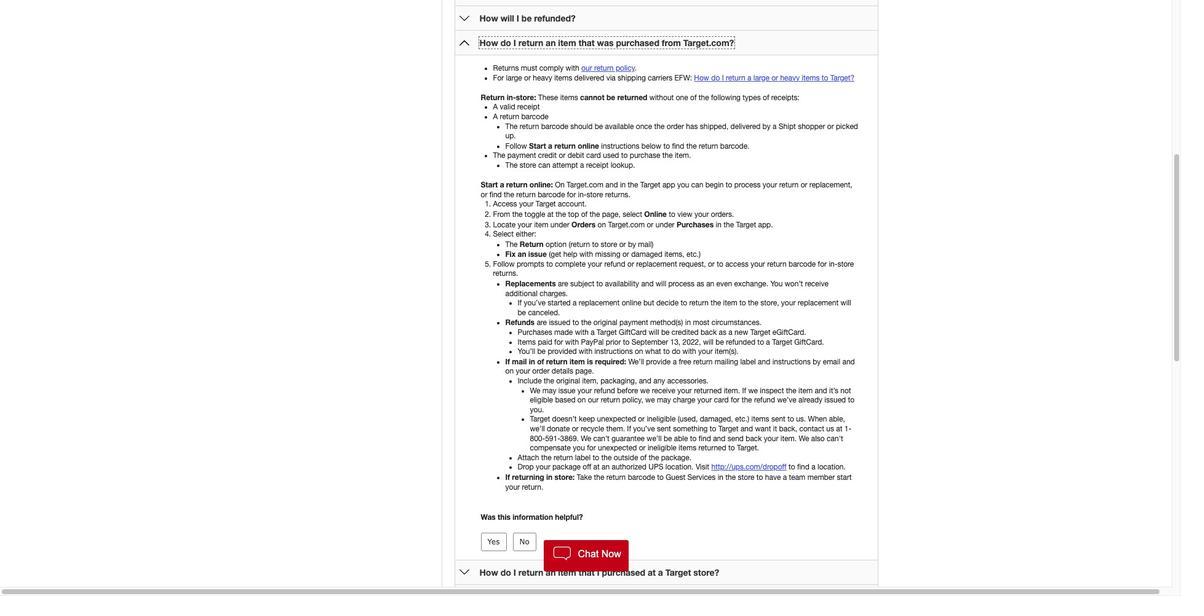 Task type: vqa. For each thing, say whether or not it's contained in the screenshot.
'item.' to the middle
yes



Task type: locate. For each thing, give the bounding box(es) containing it.
items inside the return in-store: these items cannot be returned without one of the following types of receipts: a valid receipt a return barcode the return barcode should be available once the order has shipped, delivered by a shipt shopper or picked up. follow start a return online instructions below to find the return barcode. the payment credit or debit card used to purchase the item. the store can attempt a receipt lookup.
[[560, 93, 578, 102]]

start up access
[[481, 180, 498, 190]]

or down damaged
[[627, 260, 634, 269]]

order inside we'll provide a free return mailing label and instructions by email and on your order details page. include the original item, packaging, and any accessories. we may issue your refund before we receive your returned item. if we inspect the item and it's not eligible based on our return policy, we may charge your card for the refund we've already issued to you. target doesn't keep unexpected or ineligible (used, damaged, etc.) items sent to us. when able, we'll donate or recycle them. if you've sent something to target and want it back, contact us at 1- 800-591-3869. we can't guarantee we'll be able to find and send back your item. we also can't compensate you for unexpected or ineligible items returned to target. attach the return label to the outside of the package. drop your package off at an authorized ups location. visit http://ups.com/dropoff to find a location.
[[532, 367, 550, 376]]

return down either:
[[520, 240, 544, 249]]

credit
[[538, 152, 557, 160]]

0 vertical spatial purchases
[[677, 220, 714, 229]]

0 vertical spatial returns.
[[605, 191, 630, 199]]

be inside are subject to availability and will process as an even exchange. you won't receive additional charges. if you've started a replacement online but decide to return the item to the store, your replacement will be canceled.
[[518, 309, 526, 317]]

1 vertical spatial refund
[[594, 387, 615, 395]]

off
[[583, 463, 591, 472]]

you.
[[530, 406, 544, 414]]

begin
[[705, 181, 724, 190]]

how down was
[[480, 567, 498, 578]]

replacement,
[[809, 181, 852, 190]]

target?
[[830, 74, 855, 82]]

2 vertical spatial in-
[[829, 260, 837, 269]]

can
[[538, 161, 550, 170], [691, 181, 703, 190]]

can down credit on the left of page
[[538, 161, 550, 170]]

1 vertical spatial you
[[573, 444, 585, 453]]

replacement
[[636, 260, 677, 269], [579, 299, 620, 308], [798, 299, 839, 308]]

i
[[517, 13, 519, 23], [513, 38, 516, 48], [722, 74, 724, 82], [513, 567, 516, 578], [597, 567, 600, 578]]

and up but
[[641, 280, 654, 289]]

0 horizontal spatial original
[[556, 377, 580, 386]]

member
[[807, 474, 835, 482]]

the inside access your target account. from the toggle at the top of the page, select online to view your orders. locate your item under orders on target.com or under purchases in the target app. select either: the return option (return to store or by mail) fix an issue (get help with missing or damaged items, etc.)
[[505, 240, 518, 249]]

0 horizontal spatial etc.)
[[686, 251, 701, 259]]

(get
[[549, 251, 561, 259]]

0 vertical spatial issued
[[549, 319, 570, 328]]

ineligible left '(used,'
[[647, 415, 676, 424]]

unexpected up "them." at right bottom
[[597, 415, 636, 424]]

credited
[[672, 329, 699, 337]]

if mail in of return item is required:
[[505, 357, 628, 367]]

target.com inside access your target account. from the toggle at the top of the page, select online to view your orders. locate your item under orders on target.com or under purchases in the target app. select either: the return option (return to store or by mail) fix an issue (get help with missing or damaged items, etc.)
[[608, 221, 645, 229]]

by left "email"
[[813, 358, 821, 367]]

in inside the refunds are issued to the original payment method(s) in most circumstances. purchases made with a target giftcard will be credited back as a new target egiftcard. items paid for with paypal prior to september 13, 2022, will be refunded to a target giftcard. you'll be provided with instructions on what to do with your item(s).
[[685, 319, 691, 328]]

a up types
[[747, 74, 751, 82]]

us.
[[796, 415, 806, 424]]

do inside the refunds are issued to the original payment method(s) in most circumstances. purchases made with a target giftcard will be credited back as a new target egiftcard. items paid for with paypal prior to september 13, 2022, will be refunded to a target giftcard. you'll be provided with instructions on what to do with your item(s).
[[672, 348, 680, 356]]

online inside the return in-store: these items cannot be returned without one of the following types of receipts: a valid receipt a return barcode the return barcode should be available once the order has shipped, delivered by a shipt shopper or picked up. follow start a return online instructions below to find the return barcode. the payment credit or debit card used to purchase the item. the store can attempt a receipt lookup.
[[578, 141, 599, 151]]

1 vertical spatial that
[[579, 567, 595, 578]]

store inside follow prompts to complete your refund or replacement request, or to access your return barcode for in-store returns.
[[837, 260, 854, 269]]

return up "via"
[[594, 64, 614, 73]]

0 vertical spatial online
[[578, 141, 599, 151]]

1 vertical spatial a
[[493, 113, 498, 121]]

2 vertical spatial instructions
[[772, 358, 811, 367]]

to down ups
[[657, 474, 664, 482]]

of inside access your target account. from the toggle at the top of the page, select online to view your orders. locate your item under orders on target.com or under purchases in the target app. select either: the return option (return to store or by mail) fix an issue (get help with missing or damaged items, etc.)
[[581, 210, 588, 219]]

now
[[601, 549, 621, 560]]

return inside are subject to availability and will process as an even exchange. you won't receive additional charges. if you've started a replacement online but decide to return the item to the store, your replacement will be canceled.
[[689, 299, 709, 308]]

to down the something
[[690, 435, 697, 443]]

None submit
[[481, 533, 507, 551], [513, 533, 536, 551], [481, 533, 507, 551], [513, 533, 536, 551]]

1 horizontal spatial by
[[763, 122, 771, 131]]

1 vertical spatial etc.)
[[735, 415, 749, 424]]

1 horizontal spatial process
[[734, 181, 761, 190]]

0 vertical spatial instructions
[[601, 142, 639, 151]]

circumstances.
[[712, 319, 762, 328]]

0 vertical spatial our
[[581, 64, 592, 73]]

it's
[[829, 387, 838, 395]]

1 horizontal spatial returns.
[[605, 191, 630, 199]]

instructions up the used
[[601, 142, 639, 151]]

how do i return an item that was purchased from target.com?
[[480, 38, 734, 48]]

be down the "paid"
[[537, 348, 546, 356]]

1 horizontal spatial delivered
[[731, 122, 760, 131]]

target left store?
[[665, 567, 691, 578]]

refund inside follow prompts to complete your refund or replacement request, or to access your return barcode for in-store returns.
[[604, 260, 625, 269]]

without
[[649, 93, 674, 102]]

0 vertical spatial start
[[529, 141, 546, 151]]

1 vertical spatial purchases
[[518, 329, 552, 337]]

refunded?
[[534, 13, 576, 23]]

1 vertical spatial ineligible
[[648, 444, 677, 453]]

1 vertical spatial original
[[556, 377, 580, 386]]

paid
[[538, 338, 552, 347]]

return down provided on the left of the page
[[546, 357, 568, 367]]

charge
[[673, 396, 695, 405]]

on target.com and in the target app you can begin to process your return or replacement, or find the return barcode for in-store returns.
[[481, 181, 852, 199]]

order left has
[[667, 122, 684, 131]]

our inside we'll provide a free return mailing label and instructions by email and on your order details page. include the original item, packaging, and any accessories. we may issue your refund before we receive your returned item. if we inspect the item and it's not eligible based on our return policy, we may charge your card for the refund we've already issued to you. target doesn't keep unexpected or ineligible (used, damaged, etc.) items sent to us. when able, we'll donate or recycle them. if you've sent something to target and want it back, contact us at 1- 800-591-3869. we can't guarantee we'll be able to find and send back your item. we also can't compensate you for unexpected or ineligible items returned to target. attach the return label to the outside of the package. drop your package off at an authorized ups location. visit http://ups.com/dropoff to find a location.
[[588, 396, 599, 405]]

store
[[520, 161, 536, 170], [587, 191, 603, 199], [601, 240, 617, 249], [837, 260, 854, 269], [738, 474, 754, 482]]

for inside on target.com and in the target app you can begin to process your return or replacement, or find the return barcode for in-store returns.
[[567, 191, 576, 199]]

0 vertical spatial returned
[[617, 93, 647, 102]]

or up "attempt"
[[559, 152, 566, 160]]

1 vertical spatial may
[[657, 396, 671, 405]]

mailing
[[715, 358, 738, 367]]

1 vertical spatial sent
[[657, 425, 671, 434]]

attach
[[518, 454, 539, 462]]

0 horizontal spatial card
[[586, 152, 601, 160]]

a
[[747, 74, 751, 82], [773, 122, 777, 131], [548, 141, 552, 151], [580, 161, 584, 170], [500, 180, 504, 190], [573, 299, 577, 308], [591, 329, 595, 337], [729, 329, 732, 337], [766, 338, 770, 347], [673, 358, 677, 367], [812, 463, 815, 472], [783, 474, 787, 482], [658, 567, 663, 578]]

0 vertical spatial receipt
[[517, 103, 540, 112]]

we
[[530, 387, 540, 395], [581, 435, 591, 443], [799, 435, 809, 443]]

issued inside the refunds are issued to the original payment method(s) in most circumstances. purchases made with a target giftcard will be credited back as a new target egiftcard. items paid for with paypal prior to september 13, 2022, will be refunded to a target giftcard. you'll be provided with instructions on what to do with your item(s).
[[549, 319, 570, 328]]

doesn't
[[552, 415, 577, 424]]

return right free
[[693, 358, 713, 367]]

how inside returns must comply with our return policy . for large or heavy items delivered via shipping carriers efw: how do i return a large or heavy items to target?
[[694, 74, 709, 82]]

1 vertical spatial returns.
[[493, 270, 518, 278]]

card inside we'll provide a free return mailing label and instructions by email and on your order details page. include the original item, packaging, and any accessories. we may issue your refund before we receive your returned item. if we inspect the item and it's not eligible based on our return policy, we may charge your card for the refund we've already issued to you. target doesn't keep unexpected or ineligible (used, damaged, etc.) items sent to us. when able, we'll donate or recycle them. if you've sent something to target and want it back, contact us at 1- 800-591-3869. we can't guarantee we'll be able to find and send back your item. we also can't compensate you for unexpected or ineligible items returned to target. attach the return label to the outside of the package. drop your package off at an authorized ups location. visit http://ups.com/dropoff to find a location.
[[714, 396, 729, 405]]

return down was this information helpful?
[[518, 567, 543, 578]]

to inside returns must comply with our return policy . for large or heavy items delivered via shipping carriers efw: how do i return a large or heavy items to target?
[[822, 74, 828, 82]]

heavy up receipts:
[[780, 74, 800, 82]]

able,
[[829, 415, 845, 424]]

on down page,
[[598, 221, 606, 229]]

process down follow prompts to complete your refund or replacement request, or to access your return barcode for in-store returns.
[[668, 280, 695, 289]]

information
[[513, 513, 553, 522]]

card
[[586, 152, 601, 160], [714, 396, 729, 405]]

follow down fix
[[493, 260, 515, 269]]

0 horizontal spatial replacement
[[579, 299, 620, 308]]

return up you
[[767, 260, 787, 269]]

0 vertical spatial in-
[[507, 93, 516, 102]]

chat now
[[578, 549, 621, 560]]

1 location. from the left
[[665, 463, 694, 472]]

do down 13,
[[672, 348, 680, 356]]

shipt
[[779, 122, 796, 131]]

back inside the refunds are issued to the original payment method(s) in most circumstances. purchases made with a target giftcard will be credited back as a new target egiftcard. items paid for with paypal prior to september 13, 2022, will be refunded to a target giftcard. you'll be provided with instructions on what to do with your item(s).
[[701, 329, 717, 337]]

available
[[605, 122, 634, 131]]

0 vertical spatial may
[[542, 387, 556, 395]]

your down missing
[[588, 260, 602, 269]]

a
[[493, 103, 498, 112], [493, 113, 498, 121]]

0 vertical spatial circle arrow e image
[[459, 13, 469, 23]]

mail)
[[638, 240, 654, 249]]

access your target account. from the toggle at the top of the page, select online to view your orders. locate your item under orders on target.com or under purchases in the target app. select either: the return option (return to store or by mail) fix an issue (get help with missing or damaged items, etc.)
[[493, 200, 773, 259]]

delivered
[[574, 74, 604, 82], [731, 122, 760, 131]]

1 vertical spatial by
[[628, 240, 636, 249]]

1 vertical spatial you've
[[633, 425, 655, 434]]

1 vertical spatial follow
[[493, 260, 515, 269]]

instructions inside the refunds are issued to the original payment method(s) in most circumstances. purchases made with a target giftcard will be credited back as a new target egiftcard. items paid for with paypal prior to september 13, 2022, will be refunded to a target giftcard. you'll be provided with instructions on what to do with your item(s).
[[594, 348, 633, 356]]

1 heavy from the left
[[533, 74, 552, 82]]

start
[[529, 141, 546, 151], [481, 180, 498, 190]]

the up access
[[504, 191, 514, 199]]

heavy down comply
[[533, 74, 552, 82]]

2 vertical spatial refund
[[754, 396, 775, 405]]

1 vertical spatial start
[[481, 180, 498, 190]]

1 vertical spatial returned
[[694, 387, 722, 395]]

target up prior
[[597, 329, 617, 337]]

refund down the packaging,
[[594, 387, 615, 395]]

2 circle arrow e image from the top
[[459, 568, 469, 578]]

provided
[[548, 348, 577, 356]]

receive inside we'll provide a free return mailing label and instructions by email and on your order details page. include the original item, packaging, and any accessories. we may issue your refund before we receive your returned item. if we inspect the item and it's not eligible based on our return policy, we may charge your card for the refund we've already issued to you. target doesn't keep unexpected or ineligible (used, damaged, etc.) items sent to us. when able, we'll donate or recycle them. if you've sent something to target and want it back, contact us at 1- 800-591-3869. we can't guarantee we'll be able to find and send back your item. we also can't compensate you for unexpected or ineligible items returned to target. attach the return label to the outside of the package. drop your package off at an authorized ups location. visit http://ups.com/dropoff to find a location.
[[652, 387, 675, 395]]

1 under from the left
[[550, 221, 569, 229]]

0 vertical spatial purchased
[[616, 38, 659, 48]]

if inside are subject to availability and will process as an even exchange. you won't receive additional charges. if you've started a replacement online but decide to return the item to the store, your replacement will be canceled.
[[518, 299, 522, 308]]

charges.
[[540, 290, 568, 298]]

item inside access your target account. from the toggle at the top of the page, select online to view your orders. locate your item under orders on target.com or under purchases in the target app. select either: the return option (return to store or by mail) fix an issue (get help with missing or damaged items, etc.)
[[534, 221, 548, 229]]

0 horizontal spatial under
[[550, 221, 569, 229]]

can inside on target.com and in the target app you can begin to process your return or replacement, or find the return barcode for in-store returns.
[[691, 181, 703, 190]]

refunded
[[726, 338, 755, 347]]

i up returns
[[513, 38, 516, 48]]

online
[[578, 141, 599, 151], [622, 299, 641, 308]]

also
[[811, 435, 825, 443]]

0 horizontal spatial start
[[481, 180, 498, 190]]

2 vertical spatial by
[[813, 358, 821, 367]]

item
[[558, 38, 576, 48], [534, 221, 548, 229], [723, 299, 737, 308], [570, 357, 585, 367], [798, 387, 813, 395], [558, 567, 576, 578]]

return.
[[522, 483, 543, 492]]

start a return online:
[[481, 180, 555, 190]]

delivered inside returns must comply with our return policy . for large or heavy items delivered via shipping carriers efw: how do i return a large or heavy items to target?
[[574, 74, 604, 82]]

0 horizontal spatial are
[[537, 319, 547, 328]]

refund
[[604, 260, 625, 269], [594, 387, 615, 395], [754, 396, 775, 405]]

etc.) up send
[[735, 415, 749, 424]]

an inside access your target account. from the toggle at the top of the page, select online to view your orders. locate your item under orders on target.com or under purchases in the target app. select either: the return option (return to store or by mail) fix an issue (get help with missing or damaged items, etc.)
[[518, 250, 526, 259]]

0 horizontal spatial label
[[575, 454, 591, 462]]

for inside the refunds are issued to the original payment method(s) in most circumstances. purchases made with a target giftcard will be credited back as a new target egiftcard. items paid for with paypal prior to september 13, 2022, will be refunded to a target giftcard. you'll be provided with instructions on what to do with your item(s).
[[554, 338, 563, 347]]

label
[[740, 358, 756, 367], [575, 454, 591, 462]]

1 vertical spatial payment
[[619, 319, 648, 328]]

return up valid
[[481, 93, 505, 102]]

0 vertical spatial item.
[[675, 152, 691, 160]]

0 vertical spatial follow
[[505, 142, 527, 151]]

2 that from the top
[[579, 567, 595, 578]]

for
[[567, 191, 576, 199], [818, 260, 827, 269], [554, 338, 563, 347], [731, 396, 740, 405], [587, 444, 596, 453]]

follow inside the return in-store: these items cannot be returned without one of the following types of receipts: a valid receipt a return barcode the return barcode should be available once the order has shipped, delivered by a shipt shopper or picked up. follow start a return online instructions below to find the return barcode. the payment credit or debit card used to purchase the item. the store can attempt a receipt lookup.
[[505, 142, 527, 151]]

1 horizontal spatial return
[[520, 240, 544, 249]]

prompts
[[517, 260, 544, 269]]

by left the mail)
[[628, 240, 636, 249]]

how for how do i return an item that was purchased from target.com?
[[480, 38, 498, 48]]

1 vertical spatial label
[[575, 454, 591, 462]]

0 vertical spatial card
[[586, 152, 601, 160]]

0 vertical spatial return
[[481, 93, 505, 102]]

instructions down giftcard.
[[772, 358, 811, 367]]

returned inside the return in-store: these items cannot be returned without one of the following types of receipts: a valid receipt a return barcode the return barcode should be available once the order has shipped, delivered by a shipt shopper or picked up. follow start a return online instructions below to find the return barcode. the payment credit or debit card used to purchase the item. the store can attempt a receipt lookup.
[[617, 93, 647, 102]]

returned up visit
[[699, 444, 726, 453]]

can't
[[593, 435, 610, 443]]

take the return barcode to guest services in the store to have a team member start your return.
[[505, 474, 852, 492]]

back
[[701, 329, 717, 337], [746, 435, 762, 443]]

0 vertical spatial ineligible
[[647, 415, 676, 424]]

find up access
[[489, 191, 502, 199]]

by left shipt
[[763, 122, 771, 131]]

of down the "paid"
[[537, 357, 544, 367]]

0 horizontal spatial item.
[[675, 152, 691, 160]]

1 horizontal spatial start
[[529, 141, 546, 151]]

can inside the return in-store: these items cannot be returned without one of the following types of receipts: a valid receipt a return barcode the return barcode should be available once the order has shipped, delivered by a shipt shopper or picked up. follow start a return online instructions below to find the return barcode. the payment credit or debit card used to purchase the item. the store can attempt a receipt lookup.
[[538, 161, 550, 170]]

2 vertical spatial returned
[[699, 444, 726, 453]]

return left replacement,
[[779, 181, 799, 190]]

1 circle arrow e image from the top
[[459, 13, 469, 23]]

1 vertical spatial store:
[[555, 473, 575, 482]]

won't
[[785, 280, 803, 289]]

1 horizontal spatial card
[[714, 396, 729, 405]]

under down top at the top of the page
[[550, 221, 569, 229]]

1 horizontal spatial receipt
[[586, 161, 609, 170]]

on inside access your target account. from the toggle at the top of the page, select online to view your orders. locate your item under orders on target.com or under purchases in the target app. select either: the return option (return to store or by mail) fix an issue (get help with missing or damaged items, etc.)
[[598, 221, 606, 229]]

of up orders
[[581, 210, 588, 219]]

the inside the refunds are issued to the original payment method(s) in most circumstances. purchases made with a target giftcard will be credited back as a new target egiftcard. items paid for with paypal prior to september 13, 2022, will be refunded to a target giftcard. you'll be provided with instructions on what to do with your item(s).
[[581, 319, 591, 328]]

access
[[725, 260, 749, 269]]

that left was
[[579, 38, 595, 48]]

circle arrow e image for how do i return an item that i purchased at a target store?
[[459, 568, 469, 578]]

that for i
[[579, 567, 595, 578]]

1 horizontal spatial as
[[719, 329, 726, 337]]

instructions inside we'll provide a free return mailing label and instructions by email and on your order details page. include the original item, packaging, and any accessories. we may issue your refund before we receive your returned item. if we inspect the item and it's not eligible based on our return policy, we may charge your card for the refund we've already issued to you. target doesn't keep unexpected or ineligible (used, damaged, etc.) items sent to us. when able, we'll donate or recycle them. if you've sent something to target and want it back, contact us at 1- 800-591-3869. we can't guarantee we'll be able to find and send back your item. we also can't compensate you for unexpected or ineligible items returned to target. attach the return label to the outside of the package. drop your package off at an authorized ups location. visit http://ups.com/dropoff to find a location.
[[772, 358, 811, 367]]

a right refunded
[[766, 338, 770, 347]]

a left shipt
[[773, 122, 777, 131]]

to up lookup. in the top of the page
[[621, 152, 628, 160]]

1 horizontal spatial heavy
[[780, 74, 800, 82]]

in inside access your target account. from the toggle at the top of the page, select online to view your orders. locate your item under orders on target.com or under purchases in the target app. select either: the return option (return to store or by mail) fix an issue (get help with missing or damaged items, etc.)
[[716, 221, 721, 229]]

order up include
[[532, 367, 550, 376]]

13,
[[670, 338, 680, 347]]

returns. down fix
[[493, 270, 518, 278]]

may up eligible
[[542, 387, 556, 395]]

order inside the return in-store: these items cannot be returned without one of the following types of receipts: a valid receipt a return barcode the return barcode should be available once the order has shipped, delivered by a shipt shopper or picked up. follow start a return online instructions below to find the return barcode. the payment credit or debit card used to purchase the item. the store can attempt a receipt lookup.
[[667, 122, 684, 131]]

barcode
[[521, 113, 549, 121], [541, 122, 568, 131], [538, 191, 565, 199], [789, 260, 816, 269], [628, 474, 655, 482]]

app.
[[758, 221, 773, 229]]

store: left these
[[516, 93, 536, 102]]

1 horizontal spatial item.
[[724, 387, 740, 395]]

item. down "mailing"
[[724, 387, 740, 395]]

mail
[[512, 357, 527, 367]]

our down item,
[[588, 396, 599, 405]]

1 vertical spatial online
[[622, 299, 641, 308]]

1 horizontal spatial under
[[656, 221, 675, 229]]

large down returns
[[506, 74, 522, 82]]

1 vertical spatial as
[[719, 329, 726, 337]]

your up either:
[[518, 221, 532, 229]]

0 horizontal spatial sent
[[657, 425, 671, 434]]

card inside the return in-store: these items cannot be returned without one of the following types of receipts: a valid receipt a return barcode the return barcode should be available once the order has shipped, delivered by a shipt shopper or picked up. follow start a return online instructions below to find the return barcode. the payment credit or debit card used to purchase the item. the store can attempt a receipt lookup.
[[586, 152, 601, 160]]

purchased for was
[[616, 38, 659, 48]]

1 horizontal spatial we'll
[[647, 435, 662, 443]]

0 vertical spatial refund
[[604, 260, 625, 269]]

item.
[[675, 152, 691, 160], [724, 387, 740, 395], [780, 435, 797, 443]]

1 vertical spatial issued
[[824, 396, 846, 405]]

0 horizontal spatial large
[[506, 74, 522, 82]]

or
[[524, 74, 531, 82], [772, 74, 778, 82], [827, 122, 834, 131], [559, 152, 566, 160], [801, 181, 807, 190], [481, 191, 487, 199], [647, 221, 654, 229], [619, 240, 626, 249], [622, 251, 629, 259], [627, 260, 634, 269], [708, 260, 715, 269], [638, 415, 645, 424], [572, 425, 579, 434], [639, 444, 646, 453]]

back inside we'll provide a free return mailing label and instructions by email and on your order details page. include the original item, packaging, and any accessories. we may issue your refund before we receive your returned item. if we inspect the item and it's not eligible based on our return policy, we may charge your card for the refund we've already issued to you. target doesn't keep unexpected or ineligible (used, damaged, etc.) items sent to us. when able, we'll donate or recycle them. if you've sent something to target and want it back, contact us at 1- 800-591-3869. we can't guarantee we'll be able to find and send back your item. we also can't compensate you for unexpected or ineligible items returned to target. attach the return label to the outside of the package. drop your package off at an authorized ups location. visit http://ups.com/dropoff to find a location.
[[746, 435, 762, 443]]

circle arrow e image
[[459, 13, 469, 23], [459, 568, 469, 578]]

to inside on target.com and in the target app you can begin to process your return or replacement, or find the return barcode for in-store returns.
[[726, 181, 732, 190]]

2 large from the left
[[753, 74, 769, 82]]

you inside we'll provide a free return mailing label and instructions by email and on your order details page. include the original item, packaging, and any accessories. we may issue your refund before we receive your returned item. if we inspect the item and it's not eligible based on our return policy, we may charge your card for the refund we've already issued to you. target doesn't keep unexpected or ineligible (used, damaged, etc.) items sent to us. when able, we'll donate or recycle them. if you've sent something to target and want it back, contact us at 1- 800-591-3869. we can't guarantee we'll be able to find and send back your item. we also can't compensate you for unexpected or ineligible items returned to target. attach the return label to the outside of the package. drop your package off at an authorized ups location. visit http://ups.com/dropoff to find a location.
[[573, 444, 585, 453]]

be up refunds
[[518, 309, 526, 317]]

0 vertical spatial can
[[538, 161, 550, 170]]

1 horizontal spatial original
[[594, 319, 617, 328]]

we down "recycle"
[[581, 435, 591, 443]]

are inside the refunds are issued to the original payment method(s) in most circumstances. purchases made with a target giftcard will be credited back as a new target egiftcard. items paid for with paypal prior to september 13, 2022, will be refunded to a target giftcard. you'll be provided with instructions on what to do with your item(s).
[[537, 319, 547, 328]]

and inside on target.com and in the target app you can begin to process your return or replacement, or find the return barcode for in-store returns.
[[605, 181, 618, 190]]

or left the picked
[[827, 122, 834, 131]]

a inside returns must comply with our return policy . for large or heavy items delivered via shipping carriers efw: how do i return a large or heavy items to target?
[[747, 74, 751, 82]]

0 horizontal spatial back
[[701, 329, 717, 337]]

via
[[606, 74, 616, 82]]

return down before
[[601, 396, 620, 405]]

issued down it's
[[824, 396, 846, 405]]

returns. inside on target.com and in the target app you can begin to process your return or replacement, or find the return barcode for in-store returns.
[[605, 191, 630, 199]]

1 that from the top
[[579, 38, 595, 48]]

an inside are subject to availability and will process as an even exchange. you won't receive additional charges. if you've started a replacement online but decide to return the item to the store, your replacement will be canceled.
[[706, 280, 714, 289]]

refunds
[[505, 318, 535, 328]]

issued up made
[[549, 319, 570, 328]]

in down orders.
[[716, 221, 721, 229]]

find up the team
[[797, 463, 809, 472]]

your up if returning in store:
[[536, 463, 550, 472]]

store inside the return in-store: these items cannot be returned without one of the following types of receipts: a valid receipt a return barcode the return barcode should be available once the order has shipped, delivered by a shipt shopper or picked up. follow start a return online instructions below to find the return barcode. the payment credit or debit card used to purchase the item. the store can attempt a receipt lookup.
[[520, 161, 536, 170]]

return inside follow prompts to complete your refund or replacement request, or to access your return barcode for in-store returns.
[[767, 260, 787, 269]]

how right circle arrow s icon
[[480, 38, 498, 48]]

0 horizontal spatial delivered
[[574, 74, 604, 82]]

0 vertical spatial store:
[[516, 93, 536, 102]]

access
[[493, 200, 517, 209]]

items down comply
[[554, 74, 572, 82]]

0 vertical spatial you
[[677, 181, 689, 190]]

store inside access your target account. from the toggle at the top of the page, select online to view your orders. locate your item under orders on target.com or under purchases in the target app. select either: the return option (return to store or by mail) fix an issue (get help with missing or damaged items, etc.)
[[601, 240, 617, 249]]

or left replacement,
[[801, 181, 807, 190]]

refund down inspect
[[754, 396, 775, 405]]

0 horizontal spatial may
[[542, 387, 556, 395]]

purchases up items
[[518, 329, 552, 337]]

1 vertical spatial receive
[[652, 387, 675, 395]]

sent
[[771, 415, 785, 424], [657, 425, 671, 434]]

process inside are subject to availability and will process as an even exchange. you won't receive additional charges. if you've started a replacement online but decide to return the item to the store, your replacement will be canceled.
[[668, 280, 695, 289]]

1 vertical spatial in-
[[578, 191, 587, 199]]

1 horizontal spatial issue
[[558, 387, 575, 395]]

0 vertical spatial that
[[579, 38, 595, 48]]

0 horizontal spatial order
[[532, 367, 550, 376]]

item. down has
[[675, 152, 691, 160]]

and down lookup. in the top of the page
[[605, 181, 618, 190]]

returns
[[493, 64, 519, 73]]

1 horizontal spatial sent
[[771, 415, 785, 424]]

original down details
[[556, 377, 580, 386]]

select
[[623, 210, 642, 219]]

replacement down the subject
[[579, 299, 620, 308]]

1 horizontal spatial purchases
[[677, 220, 714, 229]]

be left able
[[664, 435, 672, 443]]

receipt
[[517, 103, 540, 112], [586, 161, 609, 170]]

0 horizontal spatial by
[[628, 240, 636, 249]]

chat now link
[[543, 541, 629, 572]]

0 horizontal spatial we'll
[[530, 425, 545, 434]]

http://ups.com/dropoff
[[711, 463, 786, 472]]

under
[[550, 221, 569, 229], [656, 221, 675, 229]]

you've inside are subject to availability and will process as an even exchange. you won't receive additional charges. if you've started a replacement online but decide to return the item to the store, your replacement will be canceled.
[[524, 299, 546, 308]]

0 horizontal spatial process
[[668, 280, 695, 289]]

do inside returns must comply with our return policy . for large or heavy items delivered via shipping carriers efw: how do i return a large or heavy items to target?
[[711, 74, 720, 82]]

1 horizontal spatial etc.)
[[735, 415, 749, 424]]

inspect
[[760, 387, 784, 395]]

contact
[[799, 425, 824, 434]]

process
[[734, 181, 761, 190], [668, 280, 695, 289]]

by inside we'll provide a free return mailing label and instructions by email and on your order details page. include the original item, packaging, and any accessories. we may issue your refund before we receive your returned item. if we inspect the item and it's not eligible based on our return policy, we may charge your card for the refund we've already issued to you. target doesn't keep unexpected or ineligible (used, damaged, etc.) items sent to us. when able, we'll donate or recycle them. if you've sent something to target and want it back, contact us at 1- 800-591-3869. we can't guarantee we'll be able to find and send back your item. we also can't compensate you for unexpected or ineligible items returned to target. attach the return label to the outside of the package. drop your package off at an authorized ups location. visit http://ups.com/dropoff to find a location.
[[813, 358, 821, 367]]

in right services
[[718, 474, 723, 482]]

an
[[546, 38, 556, 48], [518, 250, 526, 259], [706, 280, 714, 289], [602, 463, 610, 472], [546, 567, 556, 578]]

your inside take the return barcode to guest services in the store to have a team member start your return.
[[505, 483, 520, 492]]

our up 'cannot'
[[581, 64, 592, 73]]

0 horizontal spatial heavy
[[533, 74, 552, 82]]

be right 'cannot'
[[607, 93, 615, 102]]

items up the want
[[751, 415, 769, 424]]

the right one
[[699, 93, 709, 102]]

1 horizontal spatial you've
[[633, 425, 655, 434]]

2 horizontal spatial by
[[813, 358, 821, 367]]

1 vertical spatial card
[[714, 396, 729, 405]]

have
[[765, 474, 781, 482]]

2 horizontal spatial item.
[[780, 435, 797, 443]]

returns.
[[605, 191, 630, 199], [493, 270, 518, 278]]

2 a from the top
[[493, 113, 498, 121]]

0 vertical spatial sent
[[771, 415, 785, 424]]

0 horizontal spatial online
[[578, 141, 599, 151]]

1 vertical spatial back
[[746, 435, 762, 443]]

or down policy,
[[638, 415, 645, 424]]

page,
[[602, 210, 621, 219]]

the left store,
[[748, 299, 758, 308]]

item inside we'll provide a free return mailing label and instructions by email and on your order details page. include the original item, packaging, and any accessories. we may issue your refund before we receive your returned item. if we inspect the item and it's not eligible based on our return policy, we may charge your card for the refund we've already issued to you. target doesn't keep unexpected or ineligible (used, damaged, etc.) items sent to us. when able, we'll donate or recycle them. if you've sent something to target and want it back, contact us at 1- 800-591-3869. we can't guarantee we'll be able to find and send back your item. we also can't compensate you for unexpected or ineligible items returned to target. attach the return label to the outside of the package. drop your package off at an authorized ups location. visit http://ups.com/dropoff to find a location.
[[798, 387, 813, 395]]

0 vertical spatial delivered
[[574, 74, 604, 82]]



Task type: describe. For each thing, give the bounding box(es) containing it.
1 vertical spatial item.
[[724, 387, 740, 395]]

a down debit
[[580, 161, 584, 170]]

1 a from the top
[[493, 103, 498, 112]]

how for how will i be refunded?
[[480, 13, 498, 23]]

in inside on target.com and in the target app you can begin to process your return or replacement, or find the return barcode for in-store returns.
[[620, 181, 626, 190]]

1 vertical spatial receipt
[[586, 161, 609, 170]]

if left inspect
[[742, 387, 746, 395]]

if left returning
[[505, 473, 510, 482]]

a inside take the return barcode to guest services in the store to have a team member start your return.
[[783, 474, 787, 482]]

0 vertical spatial we'll
[[530, 425, 545, 434]]

that for was
[[579, 38, 595, 48]]

prior
[[606, 338, 621, 347]]

target left 'app.'
[[736, 221, 756, 229]]

shopper
[[798, 122, 825, 131]]

or right "request,"
[[708, 260, 715, 269]]

for
[[493, 74, 504, 82]]

chat
[[578, 549, 599, 560]]

we up policy,
[[640, 387, 650, 395]]

return up following
[[726, 74, 745, 82]]

target up toggle
[[536, 200, 556, 209]]

the up orders
[[590, 210, 600, 219]]

to down send
[[728, 444, 735, 453]]

circle arrow s image
[[459, 38, 469, 48]]

be up the item(s).
[[716, 338, 724, 347]]

start
[[837, 474, 852, 482]]

return down these
[[520, 122, 539, 131]]

be left refunded?
[[522, 13, 532, 23]]

online:
[[530, 180, 553, 190]]

select
[[493, 230, 514, 239]]

2 horizontal spatial we
[[799, 435, 809, 443]]

store,
[[760, 299, 779, 308]]

are subject to availability and will process as an even exchange. you won't receive additional charges. if you've started a replacement online but decide to return the item to the store, your replacement will be canceled.
[[505, 280, 851, 317]]

visit
[[696, 463, 709, 472]]

payment inside the return in-store: these items cannot be returned without one of the following types of receipts: a valid receipt a return barcode the return barcode should be available once the order has shipped, delivered by a shipt shopper or picked up. follow start a return online instructions below to find the return barcode. the payment credit or debit card used to purchase the item. the store can attempt a receipt lookup.
[[507, 152, 536, 160]]

your up charge on the right bottom of the page
[[677, 387, 692, 395]]

we'll provide a free return mailing label and instructions by email and on your order details page. include the original item, packaging, and any accessories. we may issue your refund before we receive your returned item. if we inspect the item and it's not eligible based on our return policy, we may charge your card for the refund we've already issued to you. target doesn't keep unexpected or ineligible (used, damaged, etc.) items sent to us. when able, we'll donate or recycle them. if you've sent something to target and want it back, contact us at 1- 800-591-3869. we can't guarantee we'll be able to find and send back your item. we also can't compensate you for unexpected or ineligible items returned to target. attach the return label to the outside of the package. drop your package off at an authorized ups location. visit http://ups.com/dropoff to find a location.
[[505, 358, 855, 472]]

at inside access your target account. from the toggle at the top of the page, select online to view your orders. locate your item under orders on target.com or under purchases in the target app. select either: the return option (return to store or by mail) fix an issue (get help with missing or damaged items, etc.)
[[547, 210, 554, 219]]

decide
[[656, 299, 679, 308]]

guest
[[666, 474, 685, 482]]

1 horizontal spatial we
[[581, 435, 591, 443]]

the up ups
[[649, 454, 659, 462]]

policy,
[[622, 396, 643, 405]]

efw:
[[675, 74, 692, 82]]

return up access
[[506, 180, 528, 190]]

your down it
[[764, 435, 778, 443]]

with inside access your target account. from the toggle at the top of the page, select online to view your orders. locate your item under orders on target.com or under purchases in the target app. select either: the return option (return to store or by mail) fix an issue (get help with missing or damaged items, etc.)
[[579, 251, 593, 259]]

team
[[789, 474, 805, 482]]

a up 'paypal'
[[591, 329, 595, 337]]

items
[[518, 338, 536, 347]]

start inside the return in-store: these items cannot be returned without one of the following types of receipts: a valid receipt a return barcode the return barcode should be available once the order has shipped, delivered by a shipt shopper or picked up. follow start a return online instructions below to find the return barcode. the payment credit or debit card used to purchase the item. the store can attempt a receipt lookup.
[[529, 141, 546, 151]]

comply
[[539, 64, 564, 73]]

on right based
[[578, 396, 586, 405]]

option
[[546, 240, 567, 249]]

we left inspect
[[748, 387, 758, 395]]

store?
[[693, 567, 719, 578]]

591-
[[545, 435, 560, 443]]

at left 1-
[[836, 425, 842, 434]]

barcode left should
[[541, 122, 568, 131]]

target inside on target.com and in the target app you can begin to process your return or replacement, or find the return barcode for in-store returns.
[[640, 181, 660, 190]]

from
[[662, 38, 681, 48]]

and left it's
[[815, 387, 827, 395]]

package.
[[661, 454, 691, 462]]

0 vertical spatial unexpected
[[597, 415, 636, 424]]

to down damaged, on the bottom right of the page
[[710, 425, 716, 434]]

issued inside we'll provide a free return mailing label and instructions by email and on your order details page. include the original item, packaging, and any accessories. we may issue your refund before we receive your returned item. if we inspect the item and it's not eligible based on our return policy, we may charge your card for the refund we've already issued to you. target doesn't keep unexpected or ineligible (used, damaged, etc.) items sent to us. when able, we'll donate or recycle them. if you've sent something to target and want it back, contact us at 1- 800-591-3869. we can't guarantee we'll be able to find and send back your item. we also can't compensate you for unexpected or ineligible items returned to target. attach the return label to the outside of the package. drop your package off at an authorized ups location. visit http://ups.com/dropoff to find a location.
[[824, 396, 846, 405]]

payment inside the refunds are issued to the original payment method(s) in most circumstances. purchases made with a target giftcard will be credited back as a new target egiftcard. items paid for with paypal prior to september 13, 2022, will be refunded to a target giftcard. you'll be provided with instructions on what to do with your item(s).
[[619, 319, 648, 328]]

your inside the refunds are issued to the original payment method(s) in most circumstances. purchases made with a target giftcard will be credited back as a new target egiftcard. items paid for with paypal prior to september 13, 2022, will be refunded to a target giftcard. you'll be provided with instructions on what to do with your item(s).
[[698, 348, 713, 356]]

or down start a return online:
[[481, 191, 487, 199]]

purchased for i
[[602, 567, 645, 578]]

in- inside follow prompts to complete your refund or replacement request, or to access your return barcode for in-store returns.
[[829, 260, 837, 269]]

store inside on target.com and in the target app you can begin to process your return or replacement, or find the return barcode for in-store returns.
[[587, 191, 603, 199]]

1 vertical spatial unexpected
[[598, 444, 637, 453]]

1 horizontal spatial may
[[657, 396, 671, 405]]

canceled.
[[528, 309, 560, 317]]

your up exchange.
[[751, 260, 765, 269]]

most
[[693, 319, 710, 328]]

returns. inside follow prompts to complete your refund or replacement request, or to access your return barcode for in-store returns.
[[493, 270, 518, 278]]

compensate
[[530, 444, 571, 453]]

at right the off
[[593, 463, 600, 472]]

details
[[552, 367, 573, 376]]

the up start a return online:
[[505, 161, 518, 170]]

target down you.
[[530, 415, 550, 424]]

if returning in store:
[[505, 473, 575, 482]]

was
[[481, 513, 496, 522]]

egiftcard.
[[772, 329, 806, 337]]

helpful?
[[555, 513, 583, 522]]

at left store?
[[648, 567, 656, 578]]

barcode inside take the return barcode to guest services in the store to have a team member start your return.
[[628, 474, 655, 482]]

to down can't on the right of page
[[593, 454, 599, 462]]

subject
[[570, 280, 594, 289]]

attempt
[[552, 161, 578, 170]]

return up package on the bottom left of the page
[[554, 454, 573, 462]]

i inside returns must comply with our return policy . for large or heavy items delivered via shipping carriers efw: how do i return a large or heavy items to target?
[[722, 74, 724, 82]]

i for how do i return an item that i purchased at a target store?
[[513, 567, 516, 578]]

of right one
[[690, 93, 697, 102]]

online inside are subject to availability and will process as an even exchange. you won't receive additional charges. if you've started a replacement online but decide to return the item to the store, your replacement will be canceled.
[[622, 299, 641, 308]]

1 horizontal spatial label
[[740, 358, 756, 367]]

your inside are subject to availability and will process as an even exchange. you won't receive additional charges. if you've started a replacement online but decide to return the item to the store, your replacement will be canceled.
[[781, 299, 796, 308]]

free
[[679, 358, 691, 367]]

the up send
[[742, 396, 752, 405]]

barcode down these
[[521, 113, 549, 121]]

to up provide
[[663, 348, 670, 356]]

2 heavy from the left
[[780, 74, 800, 82]]

1 large from the left
[[506, 74, 522, 82]]

item,
[[582, 377, 598, 386]]

in inside take the return barcode to guest services in the store to have a team member start your return.
[[718, 474, 723, 482]]

target up send
[[718, 425, 739, 434]]

shipping
[[618, 74, 646, 82]]

locate
[[493, 221, 516, 229]]

barcode inside on target.com and in the target app you can begin to process your return or replacement, or find the return barcode for in-store returns.
[[538, 191, 565, 199]]

refunds are issued to the original payment method(s) in most circumstances. purchases made with a target giftcard will be credited back as a new target egiftcard. items paid for with paypal prior to september 13, 2022, will be refunded to a target giftcard. you'll be provided with instructions on what to do with your item(s).
[[505, 318, 824, 356]]

include
[[518, 377, 542, 386]]

return down how will i be refunded?
[[518, 38, 543, 48]]

a up credit on the left of page
[[548, 141, 552, 151]]

as inside are subject to availability and will process as an even exchange. you won't receive additional charges. if you've started a replacement online but decide to return the item to the store, your replacement will be canceled.
[[697, 280, 704, 289]]

to right the subject
[[596, 280, 603, 289]]

a left new
[[729, 329, 732, 337]]

barcode.
[[720, 142, 750, 151]]

services
[[687, 474, 716, 482]]

of inside we'll provide a free return mailing label and instructions by email and on your order details page. include the original item, packaging, and any accessories. we may issue your refund before we receive your returned item. if we inspect the item and it's not eligible based on our return policy, we may charge your card for the refund we've already issued to you. target doesn't keep unexpected or ineligible (used, damaged, etc.) items sent to us. when able, we'll donate or recycle them. if you've sent something to target and want it back, contact us at 1- 800-591-3869. we can't guarantee we'll be able to find and send back your item. we also can't compensate you for unexpected or ineligible items returned to target. attach the return label to the outside of the package. drop your package off at an authorized ups location. visit http://ups.com/dropoff to find a location.
[[640, 454, 647, 462]]

circle arrow e image for how will i be refunded?
[[459, 13, 469, 23]]

2 under from the left
[[656, 221, 675, 229]]

purchases inside access your target account. from the toggle at the top of the page, select online to view your orders. locate your item under orders on target.com or under purchases in the target app. select either: the return option (return to store or by mail) fix an issue (get help with missing or damaged items, etc.)
[[677, 220, 714, 229]]

barcode inside follow prompts to complete your refund or replacement request, or to access your return barcode for in-store returns.
[[789, 260, 816, 269]]

item inside are subject to availability and will process as an even exchange. you won't receive additional charges. if you've started a replacement online but decide to return the item to the store, your replacement will be canceled.
[[723, 299, 737, 308]]

etc.) inside access your target account. from the toggle at the top of the page, select online to view your orders. locate your item under orders on target.com or under purchases in the target app. select either: the return option (return to store or by mail) fix an issue (get help with missing or damaged items, etc.)
[[686, 251, 701, 259]]

in down you'll
[[529, 357, 535, 367]]

items left target?
[[802, 74, 820, 82]]

are inside are subject to availability and will process as an even exchange. you won't receive additional charges. if you've started a replacement online but decide to return the item to the store, your replacement will be canceled.
[[558, 280, 568, 289]]

0 horizontal spatial we
[[530, 387, 540, 395]]

and left send
[[713, 435, 725, 443]]

valid
[[500, 103, 515, 112]]

in- inside on target.com and in the target app you can begin to process your return or replacement, or find the return barcode for in-store returns.
[[578, 191, 587, 199]]

i for how will i be refunded?
[[517, 13, 519, 23]]

app
[[662, 181, 675, 190]]

find down the something
[[699, 435, 711, 443]]

your up toggle
[[519, 200, 534, 209]]

our inside returns must comply with our return policy . for large or heavy items delivered via shipping carriers efw: how do i return a large or heavy items to target?
[[581, 64, 592, 73]]

or down online
[[647, 221, 654, 229]]

and up send
[[741, 425, 753, 434]]

a left store?
[[658, 567, 663, 578]]

1-
[[844, 425, 851, 434]]

with down 2022,
[[683, 348, 696, 356]]

by inside the return in-store: these items cannot be returned without one of the following types of receipts: a valid receipt a return barcode the return barcode should be available once the order has shipped, delivered by a shipt shopper or picked up. follow start a return online instructions below to find the return barcode. the payment credit or debit card used to purchase the item. the store can attempt a receipt lookup.
[[763, 122, 771, 131]]

already
[[799, 396, 822, 405]]

this
[[498, 513, 511, 522]]

2 location. from the left
[[818, 463, 846, 472]]

for inside follow prompts to complete your refund or replacement request, or to access your return barcode for in-store returns.
[[818, 260, 827, 269]]

return inside the return in-store: these items cannot be returned without one of the following types of receipts: a valid receipt a return barcode the return barcode should be available once the order has shipped, delivered by a shipt shopper or picked up. follow start a return online instructions below to find the return barcode. the payment credit or debit card used to purchase the item. the store can attempt a receipt lookup.
[[481, 93, 505, 102]]

to right decide
[[681, 299, 687, 308]]

you'll
[[518, 348, 535, 356]]

on
[[555, 181, 565, 190]]

provide
[[646, 358, 671, 367]]

to left access
[[717, 260, 723, 269]]

your inside on target.com and in the target app you can begin to process your return or replacement, or find the return barcode for in-store returns.
[[763, 181, 777, 190]]

online
[[644, 210, 667, 219]]

i down chat now
[[597, 567, 600, 578]]

2 horizontal spatial replacement
[[798, 299, 839, 308]]

your down mail in the bottom of the page
[[516, 367, 530, 376]]

target right new
[[750, 329, 770, 337]]

as inside the refunds are issued to the original payment method(s) in most circumstances. purchases made with a target giftcard will be credited back as a new target egiftcard. items paid for with paypal prior to september 13, 2022, will be refunded to a target giftcard. you'll be provided with instructions on what to do with your item(s).
[[719, 329, 726, 337]]

delivered inside the return in-store: these items cannot be returned without one of the following types of receipts: a valid receipt a return barcode the return barcode should be available once the order has shipped, delivered by a shipt shopper or picked up. follow start a return online instructions below to find the return barcode. the payment credit or debit card used to purchase the item. the store can attempt a receipt lookup.
[[731, 122, 760, 131]]

or right missing
[[622, 251, 629, 259]]

or down must
[[524, 74, 531, 82]]

lookup.
[[611, 161, 635, 170]]

of right types
[[763, 93, 769, 102]]

with down made
[[565, 338, 579, 347]]

not
[[840, 387, 851, 395]]

1 vertical spatial we'll
[[647, 435, 662, 443]]

the down lookup. in the top of the page
[[628, 181, 638, 190]]

and up inspect
[[758, 358, 770, 367]]

us
[[826, 425, 834, 434]]

any
[[653, 377, 665, 386]]

was
[[597, 38, 614, 48]]

on down mail in the bottom of the page
[[505, 367, 514, 376]]

once
[[636, 122, 652, 131]]

to up back, at the bottom of page
[[787, 415, 794, 424]]

return in-store: these items cannot be returned without one of the following types of receipts: a valid receipt a return barcode the return barcode should be available once the order has shipped, delivered by a shipt shopper or picked up. follow start a return online instructions below to find the return barcode. the payment credit or debit card used to purchase the item. the store can attempt a receipt lookup.
[[481, 93, 858, 170]]

to up made
[[572, 319, 579, 328]]

.
[[635, 64, 637, 73]]

to down giftcard
[[623, 338, 630, 347]]

replacement inside follow prompts to complete your refund or replacement request, or to access your return barcode for in-store returns.
[[636, 260, 677, 269]]

how do i return an item that i purchased at a target store? link
[[480, 567, 719, 578]]

item. inside the return in-store: these items cannot be returned without one of the following types of receipts: a valid receipt a return barcode the return barcode should be available once the order has shipped, delivered by a shipt shopper or picked up. follow start a return online instructions below to find the return barcode. the payment credit or debit card used to purchase the item. the store can attempt a receipt lookup.
[[675, 152, 691, 160]]

issue inside access your target account. from the toggle at the top of the page, select online to view your orders. locate your item under orders on target.com or under purchases in the target app. select either: the return option (return to store or by mail) fix an issue (get help with missing or damaged items, etc.)
[[528, 250, 547, 259]]

be inside we'll provide a free return mailing label and instructions by email and on your order details page. include the original item, packaging, and any accessories. we may issue your refund before we receive your returned item. if we inspect the item and it's not eligible based on our return policy, we may charge your card for the refund we've already issued to you. target doesn't keep unexpected or ineligible (used, damaged, etc.) items sent to us. when able, we'll donate or recycle them. if you've sent something to target and want it back, contact us at 1- 800-591-3869. we can't guarantee we'll be able to find and send back your item. we also can't compensate you for unexpected or ineligible items returned to target. attach the return label to the outside of the package. drop your package off at an authorized ups location. visit http://ups.com/dropoff to find a location.
[[664, 435, 672, 443]]

item(s).
[[715, 348, 739, 356]]

original inside the refunds are issued to the original payment method(s) in most circumstances. purchases made with a target giftcard will be credited back as a new target egiftcard. items paid for with paypal prior to september 13, 2022, will be refunded to a target giftcard. you'll be provided with instructions on what to do with your item(s).
[[594, 319, 617, 328]]

to left have
[[756, 474, 763, 482]]

if left mail in the bottom of the page
[[505, 357, 510, 367]]

find inside on target.com and in the target app you can begin to process your return or replacement, or find the return barcode for in-store returns.
[[489, 191, 502, 199]]

do down this
[[501, 567, 511, 578]]

2 vertical spatial item.
[[780, 435, 797, 443]]

original inside we'll provide a free return mailing label and instructions by email and on your order details page. include the original item, packaging, and any accessories. we may issue your refund before we receive your returned item. if we inspect the item and it's not eligible based on our return policy, we may charge your card for the refund we've already issued to you. target doesn't keep unexpected or ineligible (used, damaged, etc.) items sent to us. when able, we'll donate or recycle them. if you've sent something to target and want it back, contact us at 1- 800-591-3869. we can't guarantee we'll be able to find and send back your item. we also can't compensate you for unexpected or ineligible items returned to target. attach the return label to the outside of the package. drop your package off at an authorized ups location. visit http://ups.com/dropoff to find a location.
[[556, 377, 580, 386]]

to up circumstances.
[[739, 299, 746, 308]]

on inside the refunds are issued to the original payment method(s) in most circumstances. purchases made with a target giftcard will be credited back as a new target egiftcard. items paid for with paypal prior to september 13, 2022, will be refunded to a target giftcard. you'll be provided with instructions on what to do with your item(s).
[[635, 348, 643, 356]]

target down egiftcard.
[[772, 338, 792, 347]]

types
[[743, 93, 761, 102]]

page.
[[575, 367, 594, 376]]

drop
[[518, 463, 534, 472]]

with up 'paypal'
[[575, 329, 589, 337]]

donate
[[547, 425, 570, 434]]

but
[[643, 299, 654, 308]]

how do i return an item that was purchased from target.com? link
[[480, 38, 734, 48]]

package
[[552, 463, 581, 472]]

be down method(s) at the bottom right of page
[[661, 329, 670, 337]]

cannot
[[580, 93, 604, 102]]

the up we've
[[786, 387, 796, 395]]

availability
[[605, 280, 639, 289]]

etc.) inside we'll provide a free return mailing label and instructions by email and on your order details page. include the original item, packaging, and any accessories. we may issue your refund before we receive your returned item. if we inspect the item and it's not eligible based on our return policy, we may charge your card for the refund we've already issued to you. target doesn't keep unexpected or ineligible (used, damaged, etc.) items sent to us. when able, we'll donate or recycle them. if you've sent something to target and want it back, contact us at 1- 800-591-3869. we can't guarantee we'll be able to find and send back your item. we also can't compensate you for unexpected or ineligible items returned to target. attach the return label to the outside of the package. drop your package off at an authorized ups location. visit http://ups.com/dropoff to find a location.
[[735, 415, 749, 424]]

an inside we'll provide a free return mailing label and instructions by email and on your order details page. include the original item, packaging, and any accessories. we may issue your refund before we receive your returned item. if we inspect the item and it's not eligible based on our return policy, we may charge your card for the refund we've already issued to you. target doesn't keep unexpected or ineligible (used, damaged, etc.) items sent to us. when able, we'll donate or recycle them. if you've sent something to target and want it back, contact us at 1- 800-591-3869. we can't guarantee we'll be able to find and send back your item. we also can't compensate you for unexpected or ineligible items returned to target. attach the return label to the outside of the package. drop your package off at an authorized ups location. visit http://ups.com/dropoff to find a location.
[[602, 463, 610, 472]]

started
[[548, 299, 571, 308]]

you inside on target.com and in the target app you can begin to process your return or replacement, or find the return barcode for in-store returns.
[[677, 181, 689, 190]]

receipts:
[[771, 93, 800, 102]]

help
[[563, 251, 577, 259]]

fix
[[505, 250, 516, 259]]

do up returns
[[501, 38, 511, 48]]

outside
[[614, 454, 638, 462]]

you've inside we'll provide a free return mailing label and instructions by email and on your order details page. include the original item, packaging, and any accessories. we may issue your refund before we receive your returned item. if we inspect the item and it's not eligible based on our return policy, we may charge your card for the refund we've already issued to you. target doesn't keep unexpected or ineligible (used, damaged, etc.) items sent to us. when able, we'll donate or recycle them. if you've sent something to target and want it back, contact us at 1- 800-591-3869. we can't guarantee we'll be able to find and send back your item. we also can't compensate you for unexpected or ineligible items returned to target. attach the return label to the outside of the package. drop your package off at an authorized ups location. visit http://ups.com/dropoff to find a location.
[[633, 425, 655, 434]]

target.com inside on target.com and in the target app you can begin to process your return or replacement, or find the return barcode for in-store returns.
[[567, 181, 603, 190]]

in- inside the return in-store: these items cannot be returned without one of the following types of receipts: a valid receipt a return barcode the return barcode should be available once the order has shipped, delivered by a shipt shopper or picked up. follow start a return online instructions below to find the return barcode. the payment credit or debit card used to purchase the item. the store can attempt a receipt lookup.
[[507, 93, 516, 102]]

purchases inside the refunds are issued to the original payment method(s) in most circumstances. purchases made with a target giftcard will be credited back as a new target egiftcard. items paid for with paypal prior to september 13, 2022, will be refunded to a target giftcard. you'll be provided with instructions on what to do with your item(s).
[[518, 329, 552, 337]]

how do i return a large or heavy items to target? link
[[694, 74, 855, 82]]

follow inside follow prompts to complete your refund or replacement request, or to access your return barcode for in-store returns.
[[493, 260, 515, 269]]

store inside take the return barcode to guest services in the store to have a team member start your return.
[[738, 474, 754, 482]]

purchase
[[630, 152, 660, 160]]

by inside access your target account. from the toggle at the top of the page, select online to view your orders. locate your item under orders on target.com or under purchases in the target app. select either: the return option (return to store or by mail) fix an issue (get help with missing or damaged items, etc.)
[[628, 240, 636, 249]]

orders
[[572, 220, 596, 229]]

the down details
[[544, 377, 554, 386]]

the right the purchase
[[662, 152, 673, 160]]

to down (get
[[546, 260, 553, 269]]

your right charge on the right bottom of the page
[[697, 396, 712, 405]]

or up receipts:
[[772, 74, 778, 82]]

your right view
[[694, 210, 709, 219]]

a up access
[[500, 180, 504, 190]]

2022,
[[683, 338, 701, 347]]

replacements
[[505, 279, 556, 289]]

receive inside are subject to availability and will process as an even exchange. you won't receive additional charges. if you've started a replacement online but decide to return the item to the store, your replacement will be canceled.
[[805, 280, 829, 289]]

return inside take the return barcode to guest services in the store to have a team member start your return.
[[606, 474, 626, 482]]

return inside access your target account. from the toggle at the top of the page, select online to view your orders. locate your item under orders on target.com or under purchases in the target app. select either: the return option (return to store or by mail) fix an issue (get help with missing or damaged items, etc.)
[[520, 240, 544, 249]]

(return
[[569, 240, 590, 249]]

i for how do i return an item that was purchased from target.com?
[[513, 38, 516, 48]]

picked
[[836, 122, 858, 131]]

3869.
[[560, 435, 579, 443]]

and left any
[[639, 377, 651, 386]]

to right below
[[663, 142, 670, 151]]

the right take
[[594, 474, 604, 482]]

find inside the return in-store: these items cannot be returned without one of the following types of receipts: a valid receipt a return barcode the return barcode should be available once the order has shipped, delivered by a shipt shopper or picked up. follow start a return online instructions below to find the return barcode. the payment credit or debit card used to purchase the item. the store can attempt a receipt lookup.
[[672, 142, 684, 151]]

request,
[[679, 260, 706, 269]]

the down http://ups.com/dropoff
[[725, 474, 736, 482]]

with up is
[[579, 348, 592, 356]]

made
[[554, 329, 573, 337]]

even
[[716, 280, 732, 289]]

target.
[[737, 444, 759, 453]]

email
[[823, 358, 840, 367]]

and inside are subject to availability and will process as an even exchange. you won't receive additional charges. if you've started a replacement online but decide to return the item to the store, your replacement will be canceled.
[[641, 280, 654, 289]]

issue inside we'll provide a free return mailing label and instructions by email and on your order details page. include the original item, packaging, and any accessories. we may issue your refund before we receive your returned item. if we inspect the item and it's not eligible based on our return policy, we may charge your card for the refund we've already issued to you. target doesn't keep unexpected or ineligible (used, damaged, etc.) items sent to us. when able, we'll donate or recycle them. if you've sent something to target and want it back, contact us at 1- 800-591-3869. we can't guarantee we'll be able to find and send back your item. we also can't compensate you for unexpected or ineligible items returned to target. attach the return label to the outside of the package. drop your package off at an authorized ups location. visit http://ups.com/dropoff to find a location.
[[558, 387, 575, 395]]

how for how do i return an item that i purchased at a target store?
[[480, 567, 498, 578]]

can't
[[827, 435, 843, 443]]

instructions inside the return in-store: these items cannot be returned without one of the following types of receipts: a valid receipt a return barcode the return barcode should be available once the order has shipped, delivered by a shipt shopper or picked up. follow start a return online instructions below to find the return barcode. the payment credit or debit card used to purchase the item. the store can attempt a receipt lookup.
[[601, 142, 639, 151]]



